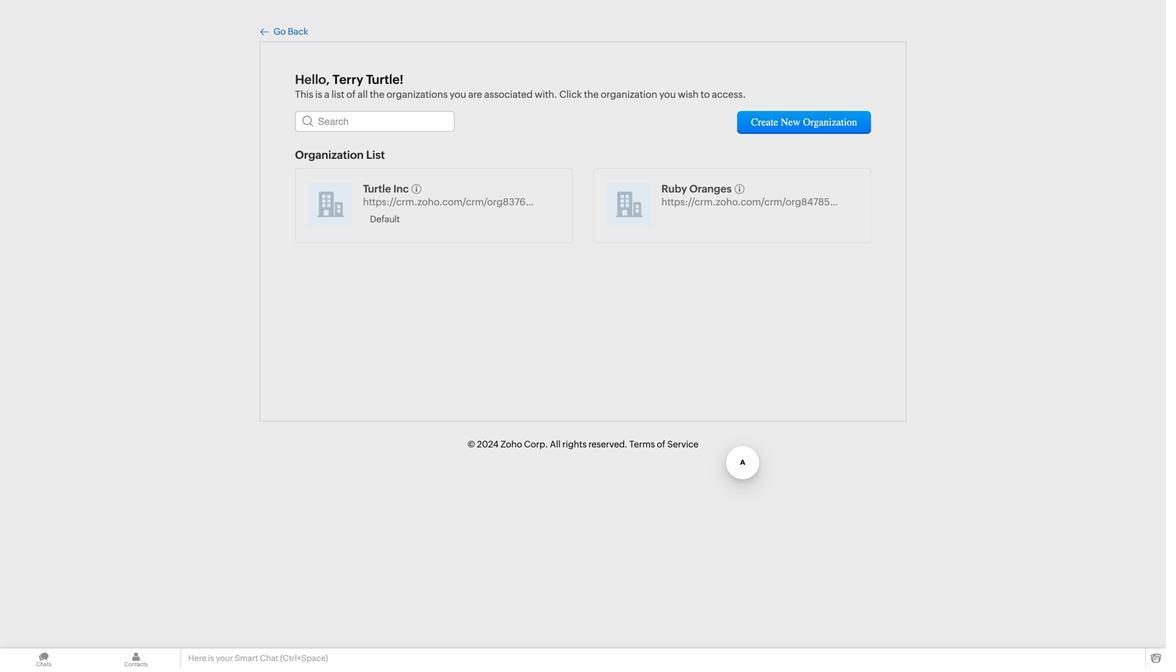 Task type: locate. For each thing, give the bounding box(es) containing it.
the
[[370, 89, 385, 100], [584, 89, 599, 100]]

a
[[325, 89, 330, 100]]

0 horizontal spatial the
[[370, 89, 385, 100]]

list
[[332, 89, 345, 100]]

organization list
[[295, 149, 385, 161]]

terms of service link
[[628, 440, 699, 450]]

of for corp.
[[657, 440, 666, 450]]

1 vertical spatial of
[[657, 440, 666, 450]]

of right terms
[[657, 440, 666, 450]]

0 vertical spatial of
[[347, 89, 356, 100]]

organization left list
[[295, 149, 364, 161]]

is left your in the bottom of the page
[[208, 654, 214, 664]]

the right all
[[370, 89, 385, 100]]

rights
[[563, 440, 587, 450]]

of for !
[[347, 89, 356, 100]]

0 horizontal spatial is
[[208, 654, 214, 664]]

1 vertical spatial organization
[[295, 149, 364, 161]]

the right click
[[584, 89, 599, 100]]

is left a at left
[[316, 89, 323, 100]]

new
[[781, 116, 801, 128]]

turtle inc
[[363, 183, 409, 195]]

Search text field
[[296, 112, 454, 131]]

turtle left inc
[[363, 183, 391, 195]]

2024
[[477, 440, 499, 450]]

2 the from the left
[[584, 89, 599, 100]]

1 horizontal spatial organization
[[804, 116, 858, 128]]

go back
[[274, 26, 308, 37]]

chat
[[260, 654, 279, 664]]

oranges
[[690, 183, 732, 195]]

© 2024 zoho corp. all rights reserved. terms of service
[[468, 440, 699, 450]]

is
[[316, 89, 323, 100], [208, 654, 214, 664]]

of left all
[[347, 89, 356, 100]]

contacts image
[[92, 649, 180, 669]]

of inside hello, terry turtle ! this is a list of all the organizations you are associated with. click the organization you wish to access.
[[347, 89, 356, 100]]

you
[[450, 89, 467, 100], [660, 89, 676, 100]]

all
[[550, 440, 561, 450]]

with.
[[535, 89, 558, 100]]

you left are
[[450, 89, 467, 100]]

0 vertical spatial organization
[[804, 116, 858, 128]]

here
[[188, 654, 207, 664]]

1 horizontal spatial is
[[316, 89, 323, 100]]

wish
[[678, 89, 699, 100]]

create new organization button
[[738, 111, 872, 134]]

1 horizontal spatial you
[[660, 89, 676, 100]]

turtle up all
[[366, 73, 400, 87]]

this
[[295, 89, 314, 100]]

terms
[[630, 440, 655, 450]]

organization right the new
[[804, 116, 858, 128]]

0 vertical spatial is
[[316, 89, 323, 100]]

1 horizontal spatial the
[[584, 89, 599, 100]]

organization
[[804, 116, 858, 128], [295, 149, 364, 161]]

terry
[[333, 73, 364, 87]]

service
[[668, 440, 699, 450]]

(ctrl+space)
[[280, 654, 328, 664]]

of
[[347, 89, 356, 100], [657, 440, 666, 450]]

0 horizontal spatial you
[[450, 89, 467, 100]]

turtle
[[366, 73, 400, 87], [363, 183, 391, 195]]

0 horizontal spatial of
[[347, 89, 356, 100]]

you left wish
[[660, 89, 676, 100]]

0 vertical spatial turtle
[[366, 73, 400, 87]]

organization inside "create new organization" button
[[804, 116, 858, 128]]

1 horizontal spatial of
[[657, 440, 666, 450]]



Task type: describe. For each thing, give the bounding box(es) containing it.
1 vertical spatial turtle
[[363, 183, 391, 195]]

are
[[469, 89, 483, 100]]

your
[[216, 654, 233, 664]]

back
[[288, 26, 308, 37]]

create new organization
[[751, 116, 858, 128]]

1 the from the left
[[370, 89, 385, 100]]

chats image
[[0, 649, 88, 669]]

to
[[701, 89, 710, 100]]

corp.
[[524, 440, 548, 450]]

0 horizontal spatial organization
[[295, 149, 364, 161]]

access.
[[712, 89, 747, 100]]

hello,
[[295, 73, 330, 87]]

create
[[751, 116, 779, 128]]

inc
[[394, 183, 409, 195]]

here is your smart chat (ctrl+space)
[[188, 654, 328, 664]]

reserved.
[[589, 440, 628, 450]]

default
[[370, 214, 400, 225]]

turtle inside hello, terry turtle ! this is a list of all the organizations you are associated with. click the organization you wish to access.
[[366, 73, 400, 87]]

©
[[468, 440, 475, 450]]

2 you from the left
[[660, 89, 676, 100]]

1 vertical spatial is
[[208, 654, 214, 664]]

go
[[274, 26, 286, 37]]

list
[[366, 149, 385, 161]]

ruby oranges
[[662, 183, 732, 195]]

organization
[[601, 89, 658, 100]]

1 you from the left
[[450, 89, 467, 100]]

ruby
[[662, 183, 688, 195]]

organizations
[[387, 89, 448, 100]]

all
[[358, 89, 368, 100]]

hello, terry turtle ! this is a list of all the organizations you are associated with. click the organization you wish to access.
[[295, 73, 747, 100]]

is inside hello, terry turtle ! this is a list of all the organizations you are associated with. click the organization you wish to access.
[[316, 89, 323, 100]]

associated
[[484, 89, 533, 100]]

zoho
[[501, 440, 523, 450]]

!
[[400, 73, 404, 87]]

click
[[560, 89, 582, 100]]

smart
[[235, 654, 258, 664]]



Task type: vqa. For each thing, say whether or not it's contained in the screenshot.
Add a note... field
no



